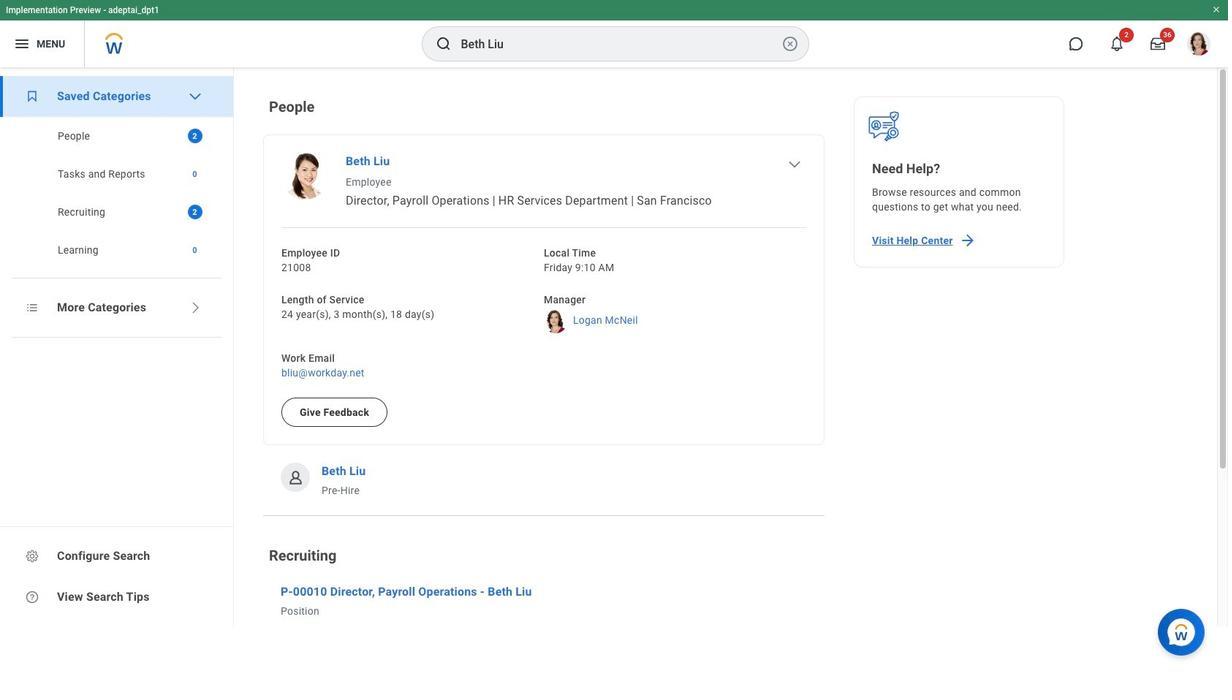 Task type: vqa. For each thing, say whether or not it's contained in the screenshot.
inbox large image at top
yes



Task type: describe. For each thing, give the bounding box(es) containing it.
search image
[[435, 35, 452, 53]]

gear image
[[25, 549, 39, 564]]

close environment banner image
[[1212, 5, 1221, 14]]

chevron down image
[[188, 89, 202, 104]]

media mylearning image
[[25, 89, 39, 104]]

chevron right image
[[188, 301, 202, 315]]

chevron down image
[[787, 157, 802, 172]]

question outline image
[[25, 590, 39, 605]]

Search Workday  search field
[[461, 28, 778, 60]]

x circle image
[[781, 35, 799, 53]]

2 2 results element from the top
[[188, 205, 202, 219]]



Task type: locate. For each thing, give the bounding box(es) containing it.
2 results element
[[188, 129, 202, 143], [188, 205, 202, 219]]

0 vertical spatial 2 results element
[[188, 129, 202, 143]]

inbox large image
[[1151, 37, 1165, 51]]

main content
[[234, 67, 1228, 679]]

list
[[0, 76, 233, 269], [263, 97, 825, 679], [0, 117, 233, 269], [263, 135, 825, 498]]

user image
[[286, 468, 305, 487]]

justify image
[[13, 35, 31, 53]]

go to beth liu image
[[281, 153, 328, 200]]

1 vertical spatial 2 results element
[[188, 205, 202, 219]]

1 2 results element from the top
[[188, 129, 202, 143]]

go to logan mcneil image
[[544, 310, 567, 333]]

profile logan mcneil image
[[1187, 32, 1211, 59]]

banner
[[0, 0, 1228, 67]]

notifications large image
[[1110, 37, 1125, 51]]

arrow right image
[[959, 232, 977, 249]]

prompts image
[[25, 301, 39, 315]]



